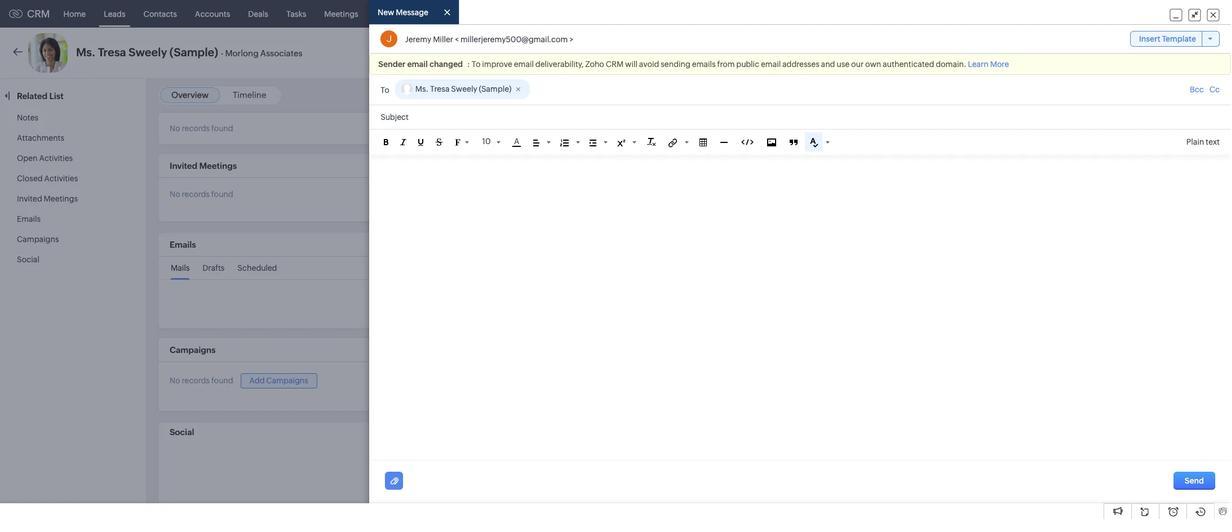 Task type: describe. For each thing, give the bounding box(es) containing it.
2 email from the left
[[514, 60, 534, 69]]

2 records from the top
[[182, 190, 210, 199]]

3 no records found from the top
[[170, 377, 233, 386]]

learn more link
[[968, 60, 1009, 69]]

emails link
[[17, 215, 41, 224]]

send email button
[[976, 44, 1040, 62]]

send email
[[988, 48, 1029, 57]]

1 vertical spatial emails
[[170, 240, 196, 250]]

notes
[[17, 113, 38, 122]]

spell check image
[[810, 138, 819, 148]]

avoid
[[639, 60, 659, 69]]

ms. for ms. tresa sweely (sample)
[[415, 85, 429, 94]]

addresses
[[782, 60, 819, 69]]

mails
[[171, 264, 190, 273]]

reports link
[[403, 0, 450, 27]]

cc
[[1209, 85, 1220, 94]]

improve
[[482, 60, 512, 69]]

drafts
[[203, 264, 225, 273]]

associates
[[260, 48, 302, 58]]

0 vertical spatial social
[[17, 255, 39, 264]]

1 vertical spatial crm
[[606, 60, 624, 69]]

sender email changed : to improve email deliverability, zoho crm will avoid sending emails from public email addresses and use our own authenticated domain. learn more
[[378, 60, 1009, 69]]

insert template button
[[1130, 31, 1220, 47]]

open activities
[[17, 154, 73, 163]]

3 found from the top
[[211, 377, 233, 386]]

1 horizontal spatial invited meetings
[[170, 161, 237, 171]]

ms. tresa sweely (sample)
[[415, 85, 512, 94]]

marketplace element
[[1128, 0, 1151, 27]]

accounts link
[[186, 0, 239, 27]]

leads link
[[95, 0, 134, 27]]

add campaigns link
[[240, 374, 317, 389]]

send button
[[1173, 473, 1215, 491]]

0 horizontal spatial invited meetings
[[17, 194, 78, 203]]

related list
[[17, 91, 65, 101]]

-
[[221, 48, 223, 58]]

ms. tresa sweely (sample) - morlong associates
[[76, 46, 302, 59]]

social link
[[17, 255, 39, 264]]

(sample) for ms. tresa sweely (sample) - morlong associates
[[170, 46, 218, 59]]

deals link
[[239, 0, 277, 27]]

0 vertical spatial :
[[467, 60, 470, 69]]

closed activities link
[[17, 174, 78, 183]]

tresa for ms. tresa sweely (sample) - morlong associates
[[98, 46, 126, 59]]

1 horizontal spatial invited
[[170, 161, 197, 171]]

activities for open activities
[[39, 154, 73, 163]]

add
[[249, 376, 265, 385]]

authenticated
[[883, 60, 934, 69]]

closed activities
[[17, 174, 78, 183]]

a link
[[512, 137, 521, 147]]

home link
[[54, 0, 95, 27]]

last update : 9 day(s) ago
[[1122, 94, 1209, 103]]

and
[[821, 60, 835, 69]]

3 email from the left
[[761, 60, 781, 69]]

public
[[736, 60, 759, 69]]

insert template
[[1139, 35, 1196, 44]]

send for send email
[[988, 48, 1007, 57]]

timeline
[[233, 90, 266, 100]]

invited meetings link
[[17, 194, 78, 203]]

morlong
[[225, 48, 259, 58]]

reports
[[412, 9, 441, 18]]

meetings link
[[315, 0, 367, 27]]

crm link
[[9, 8, 50, 20]]

sweely for ms. tresa sweely (sample)
[[451, 85, 477, 94]]

tasks
[[286, 9, 306, 18]]

1 vertical spatial campaigns link
[[17, 235, 59, 244]]

bcc
[[1190, 85, 1204, 94]]

activities for closed activities
[[44, 174, 78, 183]]

2 no from the top
[[170, 190, 180, 199]]

domain.
[[936, 60, 966, 69]]

zoho
[[585, 60, 604, 69]]

calls link
[[367, 0, 403, 27]]

attachments
[[17, 134, 64, 143]]

more
[[990, 60, 1009, 69]]

new message
[[378, 8, 428, 17]]

1 horizontal spatial :
[[1164, 94, 1166, 103]]

home
[[63, 9, 86, 18]]

contacts
[[144, 9, 177, 18]]

add campaigns
[[249, 376, 308, 385]]

open activities link
[[17, 154, 73, 163]]

attachments link
[[17, 134, 64, 143]]

use
[[837, 60, 850, 69]]

edit button
[[1103, 44, 1141, 62]]



Task type: vqa. For each thing, say whether or not it's contained in the screenshot.
Alignment icon
yes



Task type: locate. For each thing, give the bounding box(es) containing it.
1 vertical spatial invited meetings
[[17, 194, 78, 203]]

deliverability,
[[535, 60, 584, 69]]

accounts
[[195, 9, 230, 18]]

1 vertical spatial sweely
[[451, 85, 477, 94]]

0 vertical spatial campaigns link
[[450, 0, 510, 27]]

1 no from the top
[[170, 124, 180, 133]]

edit
[[1115, 48, 1129, 57]]

list
[[49, 91, 64, 101]]

list image
[[561, 140, 569, 146]]

social
[[17, 255, 39, 264], [170, 428, 194, 437]]

1 found from the top
[[211, 124, 233, 133]]

convert button
[[1045, 44, 1099, 62]]

own
[[865, 60, 881, 69]]

0 vertical spatial records
[[182, 124, 210, 133]]

2 vertical spatial records
[[182, 377, 210, 386]]

emails
[[692, 60, 716, 69]]

1 no records found from the top
[[170, 124, 233, 133]]

overview link
[[171, 90, 209, 100]]

1 vertical spatial ms.
[[415, 85, 429, 94]]

campaigns link right reports
[[450, 0, 510, 27]]

activities up invited meetings link
[[44, 174, 78, 183]]

0 vertical spatial ms.
[[76, 46, 95, 59]]

0 vertical spatial tresa
[[98, 46, 126, 59]]

1 vertical spatial send
[[1185, 477, 1204, 486]]

0 vertical spatial no records found
[[170, 124, 233, 133]]

1 horizontal spatial (sample)
[[479, 85, 512, 94]]

campaigns link
[[450, 0, 510, 27], [17, 235, 59, 244]]

crm left home
[[27, 8, 50, 20]]

indent image
[[590, 140, 597, 146]]

1 horizontal spatial sweely
[[451, 85, 477, 94]]

9
[[1168, 94, 1172, 103]]

previous record image
[[1187, 49, 1192, 57]]

0 horizontal spatial meetings
[[44, 194, 78, 203]]

0 horizontal spatial campaigns link
[[17, 235, 59, 244]]

timeline link
[[233, 90, 266, 100]]

0 horizontal spatial sweely
[[129, 46, 167, 59]]

2 vertical spatial no records found
[[170, 377, 233, 386]]

emails down invited meetings link
[[17, 215, 41, 224]]

0 horizontal spatial email
[[407, 60, 428, 69]]

text
[[1206, 138, 1220, 147]]

sending
[[661, 60, 690, 69]]

1 horizontal spatial meetings
[[199, 161, 237, 171]]

message
[[396, 8, 428, 17]]

to down sender in the left of the page
[[381, 86, 390, 95]]

0 vertical spatial found
[[211, 124, 233, 133]]

will
[[625, 60, 638, 69]]

10
[[482, 137, 491, 146]]

email right sender in the left of the page
[[407, 60, 428, 69]]

alignment image
[[534, 140, 540, 146]]

setup element
[[1151, 0, 1174, 28]]

from
[[717, 60, 735, 69]]

0 vertical spatial send
[[988, 48, 1007, 57]]

2 no records found from the top
[[170, 190, 233, 199]]

: left 9
[[1164, 94, 1166, 103]]

open
[[17, 154, 38, 163]]

0 horizontal spatial send
[[988, 48, 1007, 57]]

email
[[1009, 48, 1029, 57]]

2 vertical spatial found
[[211, 377, 233, 386]]

(sample) for ms. tresa sweely (sample)
[[479, 85, 512, 94]]

2 horizontal spatial email
[[761, 60, 781, 69]]

sweely for ms. tresa sweely (sample) - morlong associates
[[129, 46, 167, 59]]

changed
[[429, 60, 463, 69]]

plain text
[[1186, 138, 1220, 147]]

leads
[[104, 9, 125, 18]]

send for send
[[1185, 477, 1204, 486]]

ago
[[1195, 94, 1209, 103]]

1 horizontal spatial to
[[472, 60, 481, 69]]

activities up closed activities
[[39, 154, 73, 163]]

1 horizontal spatial crm
[[606, 60, 624, 69]]

:
[[467, 60, 470, 69], [1164, 94, 1166, 103]]

script image
[[618, 140, 626, 146]]

update
[[1137, 94, 1162, 103]]

1 vertical spatial records
[[182, 190, 210, 199]]

1 vertical spatial no
[[170, 190, 180, 199]]

0 vertical spatial emails
[[17, 215, 41, 224]]

0 horizontal spatial ms.
[[76, 46, 95, 59]]

0 vertical spatial (sample)
[[170, 46, 218, 59]]

1 vertical spatial invited
[[17, 194, 42, 203]]

3 records from the top
[[182, 377, 210, 386]]

tasks link
[[277, 0, 315, 27]]

1 records from the top
[[182, 124, 210, 133]]

next record image
[[1206, 49, 1213, 57]]

last
[[1122, 94, 1136, 103]]

new
[[378, 8, 394, 17]]

links image
[[669, 138, 678, 148]]

0 horizontal spatial social
[[17, 255, 39, 264]]

10 link
[[481, 135, 501, 148]]

email right public
[[761, 60, 781, 69]]

sweely
[[129, 46, 167, 59], [451, 85, 477, 94]]

to left improve
[[472, 60, 481, 69]]

sweely down contacts link
[[129, 46, 167, 59]]

plain
[[1186, 138, 1204, 147]]

a
[[514, 137, 520, 146]]

tresa for ms. tresa sweely (sample)
[[430, 85, 450, 94]]

closed
[[17, 174, 43, 183]]

scheduled
[[237, 264, 277, 273]]

1 vertical spatial to
[[381, 86, 390, 95]]

tresa down changed
[[430, 85, 450, 94]]

0 vertical spatial invited
[[170, 161, 197, 171]]

0 horizontal spatial :
[[467, 60, 470, 69]]

related
[[17, 91, 47, 101]]

0 vertical spatial activities
[[39, 154, 73, 163]]

1 horizontal spatial campaigns link
[[450, 0, 510, 27]]

0 vertical spatial invited meetings
[[170, 161, 237, 171]]

1 vertical spatial meetings
[[199, 161, 237, 171]]

ms. for ms. tresa sweely (sample) - morlong associates
[[76, 46, 95, 59]]

0 horizontal spatial tresa
[[98, 46, 126, 59]]

(sample) left "-"
[[170, 46, 218, 59]]

Subject text field
[[369, 106, 1231, 129]]

1 horizontal spatial ms.
[[415, 85, 429, 94]]

1 horizontal spatial send
[[1185, 477, 1204, 486]]

1 horizontal spatial tresa
[[430, 85, 450, 94]]

0 horizontal spatial crm
[[27, 8, 50, 20]]

1 vertical spatial activities
[[44, 174, 78, 183]]

1 vertical spatial social
[[170, 428, 194, 437]]

1 horizontal spatial email
[[514, 60, 534, 69]]

1 vertical spatial found
[[211, 190, 233, 199]]

1 vertical spatial :
[[1164, 94, 1166, 103]]

2 vertical spatial meetings
[[44, 194, 78, 203]]

template
[[1162, 35, 1196, 44]]

2 found from the top
[[211, 190, 233, 199]]

to
[[472, 60, 481, 69], [381, 86, 390, 95]]

0 horizontal spatial invited
[[17, 194, 42, 203]]

(sample)
[[170, 46, 218, 59], [479, 85, 512, 94]]

learn
[[968, 60, 989, 69]]

deals
[[248, 9, 268, 18]]

1 vertical spatial no records found
[[170, 190, 233, 199]]

tresa down leads
[[98, 46, 126, 59]]

0 horizontal spatial emails
[[17, 215, 41, 224]]

1 horizontal spatial social
[[170, 428, 194, 437]]

0 horizontal spatial (sample)
[[170, 46, 218, 59]]

notes link
[[17, 113, 38, 122]]

1 vertical spatial tresa
[[430, 85, 450, 94]]

0 vertical spatial meetings
[[324, 9, 358, 18]]

1 vertical spatial (sample)
[[479, 85, 512, 94]]

(sample) down improve
[[479, 85, 512, 94]]

2 horizontal spatial meetings
[[324, 9, 358, 18]]

calls
[[376, 9, 394, 18]]

overview
[[171, 90, 209, 100]]

campaigns link down the emails "link"
[[17, 235, 59, 244]]

sweely down changed
[[451, 85, 477, 94]]

found
[[211, 124, 233, 133], [211, 190, 233, 199], [211, 377, 233, 386]]

0 vertical spatial no
[[170, 124, 180, 133]]

our
[[851, 60, 864, 69]]

tresa
[[98, 46, 126, 59], [430, 85, 450, 94]]

no records found
[[170, 124, 233, 133], [170, 190, 233, 199], [170, 377, 233, 386]]

contacts link
[[134, 0, 186, 27]]

email right improve
[[514, 60, 534, 69]]

1 email from the left
[[407, 60, 428, 69]]

1 horizontal spatial emails
[[170, 240, 196, 250]]

upgrade
[[1004, 14, 1036, 22]]

convert
[[1057, 48, 1087, 57]]

0 vertical spatial sweely
[[129, 46, 167, 59]]

0 vertical spatial to
[[472, 60, 481, 69]]

day(s)
[[1174, 94, 1194, 103]]

ms.
[[76, 46, 95, 59], [415, 85, 429, 94]]

crm left will
[[606, 60, 624, 69]]

0 horizontal spatial to
[[381, 86, 390, 95]]

invited
[[170, 161, 197, 171], [17, 194, 42, 203]]

records
[[182, 124, 210, 133], [182, 190, 210, 199], [182, 377, 210, 386]]

meetings
[[324, 9, 358, 18], [199, 161, 237, 171], [44, 194, 78, 203]]

: right changed
[[467, 60, 470, 69]]

sender
[[378, 60, 405, 69]]

2 vertical spatial no
[[170, 377, 180, 386]]

insert
[[1139, 35, 1160, 44]]

0 vertical spatial crm
[[27, 8, 50, 20]]

emails up mails
[[170, 240, 196, 250]]

3 no from the top
[[170, 377, 180, 386]]

no
[[170, 124, 180, 133], [170, 190, 180, 199], [170, 377, 180, 386]]



